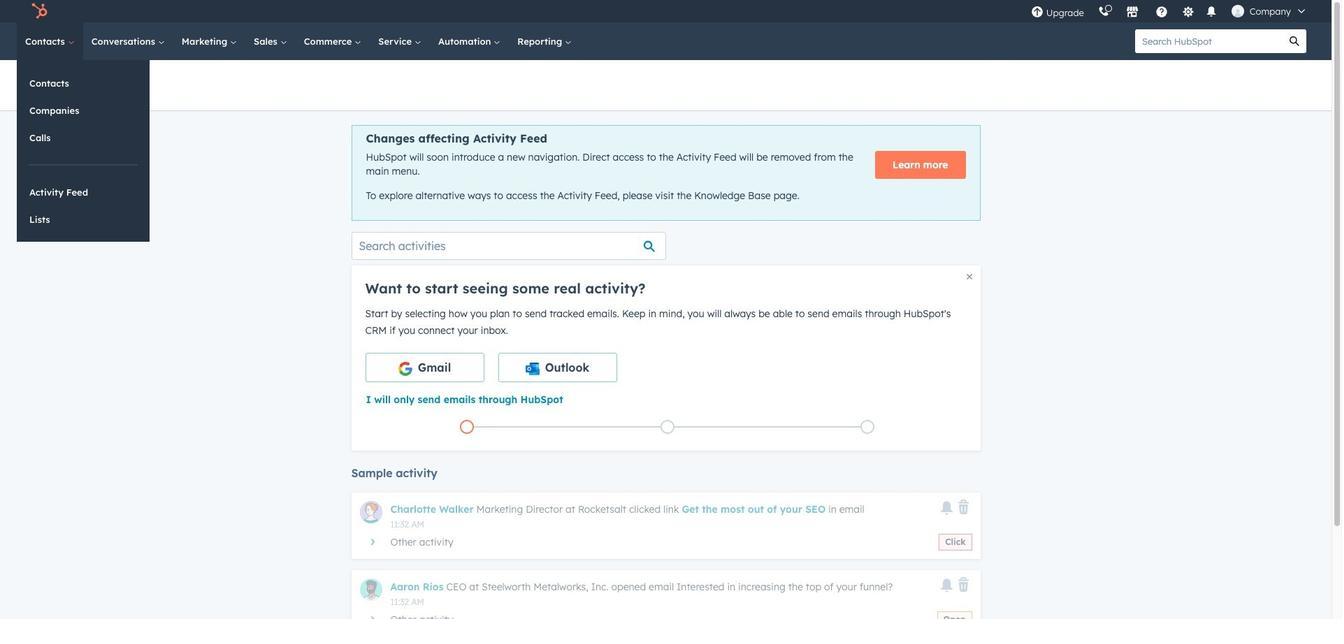 Task type: describe. For each thing, give the bounding box(es) containing it.
contacts menu
[[17, 60, 150, 242]]

Search HubSpot search field
[[1135, 29, 1283, 53]]

Search activities search field
[[351, 232, 666, 260]]

close image
[[966, 274, 972, 279]]



Task type: locate. For each thing, give the bounding box(es) containing it.
marketplaces image
[[1126, 6, 1138, 19]]

menu
[[1024, 0, 1315, 22]]

onboarding.steps.sendtrackedemailingmail.title image
[[664, 424, 671, 432]]

None checkbox
[[365, 353, 484, 382], [498, 353, 617, 382], [365, 353, 484, 382], [498, 353, 617, 382]]

onboarding.steps.finalstep.title image
[[864, 424, 871, 432]]

jacob simon image
[[1231, 5, 1244, 17]]

list
[[367, 417, 968, 437]]



Task type: vqa. For each thing, say whether or not it's contained in the screenshot.
menu
yes



